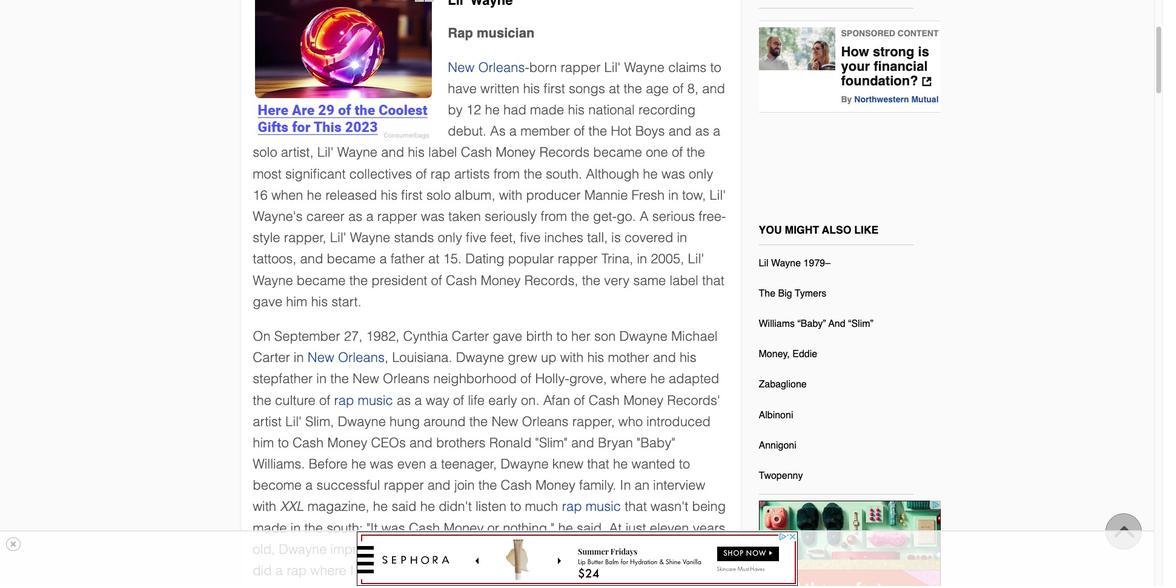 Task type: describe. For each thing, give the bounding box(es) containing it.
the up listen
[[479, 478, 497, 494]]

go.
[[617, 209, 636, 224]]

in left tow,
[[669, 188, 679, 203]]

he right said
[[420, 500, 435, 515]]

the left the age
[[624, 81, 643, 96]]

ain't
[[479, 585, 503, 587]]

"slim"
[[849, 319, 874, 330]]

his up collectives
[[408, 145, 425, 160]]

the right one
[[687, 145, 706, 160]]

of right collectives
[[416, 166, 427, 182]]

very
[[605, 273, 630, 288]]

had
[[504, 102, 527, 118]]

where inside ", louisiana. dwayne grew up with his mother and his stepfather in the new orleans neighborhood of holly-grove, where he adapted the culture of"
[[611, 372, 647, 387]]

that inside -born rapper lil' wayne claims to have written his first songs at the age of 8, and by 12 he had made his national recording debut. as a member of the hot boys and as a solo artist, lil' wayne and his label cash money records became one of the most significant collectives of rap artists from the south. although he was only 16 when he released his first solo album, with producer mannie fresh in tow, lil' wayne's career as a rapper was taken seriously from the get-go. a serious free- style rapper, lil' wayne stands only five feet, five inches tall, is covered in tattoos, and became a father at 15. dating popular rapper trina, in 2005, lil' wayne became the president of cash money records, the very same label that gave him his start.
[[703, 273, 725, 288]]

and right "8,"
[[703, 81, 726, 96]]

tow,
[[683, 188, 706, 203]]

of right one
[[672, 145, 683, 160]]

him inside as a way of life early on. afan of cash money records' artist lil' slim, dwayne hung around the new orleans rapper, who introduced him to cash money ceos and brothers ronald "slim" and bryan "baby" williams. before he was even a teenager, dwayne knew that he wanted to become a successful rapper and join the cash money family. in an interview with
[[253, 436, 274, 451]]

money, eddie link
[[759, 344, 818, 370]]

me
[[647, 564, 666, 579]]

feet,
[[491, 230, 517, 246]]

dating
[[466, 252, 505, 267]]

big
[[779, 288, 793, 299]]

rap musician
[[448, 25, 535, 40]]

slim,
[[306, 414, 334, 430]]

"baby"
[[798, 319, 827, 330]]

lil' up free-
[[710, 188, 726, 203]]

0 horizontal spatial first
[[401, 188, 423, 203]]

he up successful
[[352, 457, 366, 472]]

2 five from the left
[[520, 230, 541, 246]]

the up 'producer'
[[524, 166, 543, 182]]

artists
[[455, 166, 490, 182]]

lil' inside as a way of life early on. afan of cash money records' artist lil' slim, dwayne hung around the new orleans rapper, who introduced him to cash money ceos and brothers ronald "slim" and bryan "baby" williams. before he was even a teenager, dwayne knew that he wanted to become a successful rapper and join the cash money family. in an interview with
[[286, 414, 302, 430]]

northwestern mutual link
[[855, 94, 939, 104]]

of up slim, on the left of the page
[[319, 393, 331, 408]]

stop
[[544, 585, 570, 587]]

hot
[[611, 124, 632, 139]]

wayne down 'tattoos,'
[[253, 273, 293, 288]]

orleans down "27,"
[[338, 350, 385, 366]]

and left "slim"
[[829, 319, 846, 330]]

he left said. on the bottom
[[559, 521, 573, 536]]

in inside ", louisiana. dwayne grew up with his mother and his stepfather in the new orleans neighborhood of holly-grove, where he adapted the culture of"
[[317, 372, 327, 387]]

father
[[391, 252, 425, 267]]

you inside that wasn't being made in the south; "it was cash money or nothing," he said. at just eleven years old, dwayne impressed the ceos of cash money by showing off his talent. "i did a rap where i spelled out my hood, holly-grove and they gave me a card. you know, you give a child a card, he ain't never stop callin' that number,
[[253, 585, 276, 587]]

the left south;
[[305, 521, 323, 536]]

0 vertical spatial first
[[544, 81, 566, 96]]

27,
[[344, 329, 363, 344]]

financial
[[874, 59, 928, 74]]

that right callin'
[[611, 585, 633, 587]]

rapper up songs
[[561, 60, 601, 75]]

nothing,"
[[503, 521, 555, 536]]

was down one
[[662, 166, 686, 182]]

0 vertical spatial you
[[759, 223, 782, 236]]

his left start.
[[311, 294, 328, 310]]

wayne left stands
[[350, 230, 391, 246]]

his up adapted
[[680, 350, 697, 366]]

out
[[405, 564, 424, 579]]

free-
[[699, 209, 726, 224]]

rap right the culture
[[334, 393, 354, 408]]

orleans up written
[[479, 60, 525, 75]]

the left the hot
[[589, 124, 608, 139]]

in down covered
[[637, 252, 648, 267]]

was inside that wasn't being made in the south; "it was cash money or nothing," he said. at just eleven years old, dwayne impressed the ceos of cash money by showing off his talent. "i did a rap where i spelled out my hood, holly-grove and they gave me a card. you know, you give a child a card, he ain't never stop callin' that number,
[[382, 521, 405, 536]]

dwayne down ronald
[[501, 457, 549, 472]]

rap inside -born rapper lil' wayne claims to have written his first songs at the age of 8, and by 12 he had made his national recording debut. as a member of the hot boys and as a solo artist, lil' wayne and his label cash money records became one of the most significant collectives of rap artists from the south. although he was only 16 when he released his first solo album, with producer mannie fresh in tow, lil' wayne's career as a rapper was taken seriously from the get-go. a serious free- style rapper, lil' wayne stands only five feet, five inches tall, is covered in tattoos, and became a father at 15. dating popular rapper trina, in 2005, lil' wayne became the president of cash money records, the very same label that gave him his start.
[[431, 166, 451, 182]]

as inside as a way of life early on. afan of cash money records' artist lil' slim, dwayne hung around the new orleans rapper, who introduced him to cash money ceos and brothers ronald "slim" and bryan "baby" williams. before he was even a teenager, dwayne knew that he wanted to become a successful rapper and join the cash money family. in an interview with
[[397, 393, 411, 408]]

cash down grove,
[[589, 393, 620, 408]]

he down hood,
[[461, 585, 475, 587]]

successful
[[317, 478, 380, 494]]

dwayne inside that wasn't being made in the south; "it was cash money or nothing," he said. at just eleven years old, dwayne impressed the ceos of cash money by showing off his talent. "i did a rap where i spelled out my hood, holly-grove and they gave me a card. you know, you give a child a card, he ain't never stop callin' that number,
[[279, 542, 327, 558]]

and up even
[[410, 436, 433, 451]]

lil' right 2005,
[[688, 252, 705, 267]]

"baby"
[[637, 436, 676, 451]]

to up williams.
[[278, 436, 289, 451]]

cash down slim, on the left of the page
[[293, 436, 324, 451]]

new up "have"
[[448, 60, 475, 75]]

your
[[842, 59, 871, 74]]

to inside -born rapper lil' wayne claims to have written his first songs at the age of 8, and by 12 he had made his national recording debut. as a member of the hot boys and as a solo artist, lil' wayne and his label cash money records became one of the most significant collectives of rap artists from the south. although he was only 16 when he released his first solo album, with producer mannie fresh in tow, lil' wayne's career as a rapper was taken seriously from the get-go. a serious free- style rapper, lil' wayne stands only five feet, five inches tall, is covered in tattoos, and became a father at 15. dating popular rapper trina, in 2005, lil' wayne became the president of cash money records, the very same label that gave him his start.
[[711, 60, 722, 75]]

her
[[572, 329, 591, 344]]

sponsored
[[842, 28, 896, 38]]

0 vertical spatial became
[[594, 145, 643, 160]]

1 vertical spatial only
[[438, 230, 462, 246]]

the up artist at the left bottom
[[253, 393, 272, 408]]

cash down 15.
[[446, 273, 477, 288]]

of down grew
[[521, 372, 532, 387]]

trina,
[[602, 252, 634, 267]]

card.
[[681, 564, 712, 579]]

fresh
[[632, 188, 665, 203]]

know,
[[280, 585, 314, 587]]

mother
[[608, 350, 650, 366]]

by inside -born rapper lil' wayne claims to have written his first songs at the age of 8, and by 12 he had made his national recording debut. as a member of the hot boys and as a solo artist, lil' wayne and his label cash money records became one of the most significant collectives of rap artists from the south. although he was only 16 when he released his first solo album, with producer mannie fresh in tow, lil' wayne's career as a rapper was taken seriously from the get-go. a serious free- style rapper, lil' wayne stands only five feet, five inches tall, is covered in tattoos, and became a father at 15. dating popular rapper trina, in 2005, lil' wayne became the president of cash money records, the very same label that gave him his start.
[[448, 102, 463, 118]]

and down recording
[[669, 124, 692, 139]]

he up the "it
[[373, 500, 388, 515]]

1 horizontal spatial from
[[541, 209, 567, 224]]

of left life
[[453, 393, 464, 408]]

15.
[[443, 252, 462, 267]]

albinoni link
[[759, 405, 794, 431]]

cash up artists
[[461, 145, 492, 160]]

strong
[[874, 44, 915, 59]]

williams "baby" and "slim" link
[[759, 314, 874, 340]]

songs
[[569, 81, 606, 96]]

0 vertical spatial carter
[[452, 329, 489, 344]]

at
[[610, 521, 622, 536]]

lil' down career
[[330, 230, 347, 246]]

an
[[635, 478, 650, 494]]

wayne up collectives
[[337, 145, 378, 160]]

new down september
[[308, 350, 334, 366]]

eleven
[[650, 521, 690, 536]]

life
[[468, 393, 485, 408]]

years
[[693, 521, 726, 536]]

0 horizontal spatial music
[[358, 393, 393, 408]]

is inside sponsored content how strong is your financial foundation? by northwestern mutual
[[919, 44, 930, 59]]

said.
[[577, 521, 606, 536]]

and up collectives
[[381, 145, 404, 160]]

of left "8,"
[[673, 81, 684, 96]]

rap up said. on the bottom
[[562, 500, 582, 515]]

zabaglione link
[[759, 375, 807, 400]]

when
[[271, 188, 303, 203]]

the up rap music
[[331, 372, 349, 387]]

his down "-" at top left
[[524, 81, 540, 96]]

listen
[[476, 500, 507, 515]]

south;
[[327, 521, 363, 536]]

rap inside that wasn't being made in the south; "it was cash money or nothing," he said. at just eleven years old, dwayne impressed the ceos of cash money by showing off his talent. "i did a rap where i spelled out my hood, holly-grove and they gave me a card. you know, you give a child a card, he ain't never stop callin' that number,
[[287, 564, 307, 579]]

he down bryan
[[613, 457, 628, 472]]

in
[[620, 478, 631, 494]]

money up who
[[624, 393, 664, 408]]

of up records
[[574, 124, 585, 139]]

card,
[[426, 585, 457, 587]]

0 horizontal spatial rap music link
[[334, 393, 393, 408]]

dwayne inside ", louisiana. dwayne grew up with his mother and his stepfather in the new orleans neighborhood of holly-grove, where he adapted the culture of"
[[456, 350, 504, 366]]

wayne's
[[253, 209, 303, 224]]

and right 'tattoos,'
[[300, 252, 323, 267]]

michael
[[672, 329, 718, 344]]

same
[[634, 273, 666, 288]]

0 horizontal spatial as
[[349, 209, 363, 224]]

child
[[382, 585, 411, 587]]

1 five from the left
[[466, 230, 487, 246]]

and inside ", louisiana. dwayne grew up with his mother and his stepfather in the new orleans neighborhood of holly-grove, where he adapted the culture of"
[[653, 350, 676, 366]]

in down serious at top right
[[677, 230, 688, 246]]

money up before
[[328, 436, 368, 451]]

of inside that wasn't being made in the south; "it was cash money or nothing," he said. at just eleven years old, dwayne impressed the ceos of cash money by showing off his talent. "i did a rap where i spelled out my hood, holly-grove and they gave me a card. you know, you give a child a card, he ain't never stop callin' that number,
[[458, 542, 469, 558]]

that up just on the bottom of page
[[625, 500, 647, 515]]

birth
[[526, 329, 553, 344]]

1 vertical spatial at
[[429, 252, 440, 267]]

the down life
[[470, 414, 488, 430]]

dwayne inside on september 27, 1982, cynthia carter gave birth to her son dwayne michael carter in
[[620, 329, 668, 344]]

the big tymers link
[[759, 284, 827, 309]]

knew
[[553, 457, 584, 472]]

have
[[448, 81, 477, 96]]

although
[[586, 166, 640, 182]]

talent.
[[662, 542, 698, 558]]

money down as at top left
[[496, 145, 536, 160]]

lil wayne 1979– link
[[759, 253, 831, 279]]

hung
[[390, 414, 420, 430]]

1979–
[[804, 258, 831, 269]]

xxl
[[280, 500, 304, 515]]

to inside on september 27, 1982, cynthia carter gave birth to her son dwayne michael carter in
[[557, 329, 568, 344]]

the up start.
[[350, 273, 368, 288]]

recording
[[639, 102, 696, 118]]

said
[[392, 500, 417, 515]]

and up knew
[[572, 436, 595, 451]]

boys
[[636, 124, 665, 139]]

0 vertical spatial from
[[494, 166, 520, 182]]

2 horizontal spatial as
[[696, 124, 710, 139]]

records
[[540, 145, 590, 160]]

did
[[253, 564, 272, 579]]

or
[[488, 521, 500, 536]]

lil' up significant
[[317, 145, 334, 160]]

mannie
[[585, 188, 628, 203]]

rapper up stands
[[377, 209, 418, 224]]

1 horizontal spatial rap music link
[[562, 500, 621, 515]]

around
[[424, 414, 466, 430]]

0 vertical spatial label
[[429, 145, 458, 160]]

0 horizontal spatial carter
[[253, 350, 290, 366]]

orleans inside ", louisiana. dwayne grew up with his mother and his stepfather in the new orleans neighborhood of holly-grove, where he adapted the culture of"
[[383, 372, 430, 387]]

just
[[626, 521, 647, 536]]

12
[[467, 102, 482, 118]]

lil' up songs
[[605, 60, 621, 75]]

1 vertical spatial music
[[586, 500, 621, 515]]

artist
[[253, 414, 282, 430]]

twopenny link
[[759, 466, 803, 492]]

money down nothing,"
[[507, 542, 547, 558]]

gave inside that wasn't being made in the south; "it was cash money or nothing," he said. at just eleven years old, dwayne impressed the ceos of cash money by showing off his talent. "i did a rap where i spelled out my hood, holly-grove and they gave me a card. you know, you give a child a card, he ain't never stop callin' that number,
[[614, 564, 644, 579]]

age
[[646, 81, 669, 96]]

grew
[[508, 350, 538, 366]]

get-
[[593, 209, 617, 224]]

early
[[489, 393, 518, 408]]

0 horizontal spatial solo
[[253, 145, 277, 160]]

the big tymers
[[759, 288, 827, 299]]

cash down or
[[473, 542, 504, 558]]



Task type: locate. For each thing, give the bounding box(es) containing it.
0 horizontal spatial him
[[253, 436, 274, 451]]

he down significant
[[307, 188, 322, 203]]

his up grove,
[[588, 350, 605, 366]]

0 horizontal spatial you
[[253, 585, 276, 587]]

0 horizontal spatial only
[[438, 230, 462, 246]]

1 horizontal spatial first
[[544, 81, 566, 96]]

"slim"
[[536, 436, 568, 451]]

lil' down the culture
[[286, 414, 302, 430]]

1 vertical spatial solo
[[427, 188, 451, 203]]

callin'
[[574, 585, 608, 587]]

rapper, inside as a way of life early on. afan of cash money records' artist lil' slim, dwayne hung around the new orleans rapper, who introduced him to cash money ceos and brothers ronald "slim" and bryan "baby" williams. before he was even a teenager, dwayne knew that he wanted to become a successful rapper and join the cash money family. in an interview with
[[573, 414, 615, 430]]

1 vertical spatial rap music link
[[562, 500, 621, 515]]

0 horizontal spatial made
[[253, 521, 287, 536]]

louisiana.
[[392, 350, 453, 366]]

to up interview
[[679, 457, 691, 472]]

his down songs
[[568, 102, 585, 118]]

by up grove
[[551, 542, 566, 558]]

holly- up ain't
[[487, 564, 521, 579]]

1 vertical spatial gave
[[493, 329, 523, 344]]

where up 'you'
[[311, 564, 347, 579]]

was inside as a way of life early on. afan of cash money records' artist lil' slim, dwayne hung around the new orleans rapper, who introduced him to cash money ceos and brothers ronald "slim" and bryan "baby" williams. before he was even a teenager, dwayne knew that he wanted to become a successful rapper and join the cash money family. in an interview with
[[370, 457, 394, 472]]

holly- down up at the left of the page
[[536, 372, 570, 387]]

rapper, inside -born rapper lil' wayne claims to have written his first songs at the age of 8, and by 12 he had made his national recording debut. as a member of the hot boys and as a solo artist, lil' wayne and his label cash money records became one of the most significant collectives of rap artists from the south. although he was only 16 when he released his first solo album, with producer mannie fresh in tow, lil' wayne's career as a rapper was taken seriously from the get-go. a serious free- style rapper, lil' wayne stands only five feet, five inches tall, is covered in tattoos, and became a father at 15. dating popular rapper trina, in 2005, lil' wayne became the president of cash money records, the very same label that gave him his start.
[[284, 230, 327, 246]]

in inside that wasn't being made in the south; "it was cash money or nothing," he said. at just eleven years old, dwayne impressed the ceos of cash money by showing off his talent. "i did a rap where i spelled out my hood, holly-grove and they gave me a card. you know, you give a child a card, he ain't never stop callin' that number,
[[291, 521, 301, 536]]

interview
[[654, 478, 706, 494]]

how strong is your financial foundation? image
[[759, 27, 836, 70]]

advertisement region
[[253, 0, 435, 144], [759, 501, 941, 587], [357, 532, 798, 587]]

ceos
[[371, 436, 406, 451], [419, 542, 454, 558]]

1 horizontal spatial at
[[609, 81, 620, 96]]

money,
[[759, 349, 790, 360]]

8,
[[688, 81, 699, 96]]

1 horizontal spatial holly-
[[536, 372, 570, 387]]

the
[[624, 81, 643, 96], [589, 124, 608, 139], [687, 145, 706, 160], [524, 166, 543, 182], [571, 209, 590, 224], [350, 273, 368, 288], [582, 273, 601, 288], [331, 372, 349, 387], [253, 393, 272, 408], [470, 414, 488, 430], [479, 478, 497, 494], [305, 521, 323, 536], [397, 542, 416, 558]]

0 horizontal spatial by
[[448, 102, 463, 118]]

with down the her
[[561, 350, 584, 366]]

brothers
[[437, 436, 486, 451]]

0 vertical spatial rapper,
[[284, 230, 327, 246]]

the left very
[[582, 273, 601, 288]]

1 vertical spatial new orleans link
[[308, 350, 385, 366]]

0 horizontal spatial new orleans link
[[308, 350, 385, 366]]

lil'
[[605, 60, 621, 75], [317, 145, 334, 160], [710, 188, 726, 203], [330, 230, 347, 246], [688, 252, 705, 267], [286, 414, 302, 430]]

rapper,
[[284, 230, 327, 246], [573, 414, 615, 430]]

how strong is your financial foundation? link
[[842, 44, 941, 88]]

son
[[595, 329, 616, 344]]

0 vertical spatial at
[[609, 81, 620, 96]]

eddie
[[793, 349, 818, 360]]

0 horizontal spatial with
[[253, 500, 276, 515]]

2 horizontal spatial with
[[561, 350, 584, 366]]

0 vertical spatial holly-
[[536, 372, 570, 387]]

0 vertical spatial made
[[530, 102, 565, 118]]

off
[[623, 542, 638, 558]]

and inside that wasn't being made in the south; "it was cash money or nothing," he said. at just eleven years old, dwayne impressed the ceos of cash money by showing off his talent. "i did a rap where i spelled out my hood, holly-grove and they gave me a card. you know, you give a child a card, he ain't never stop callin' that number,
[[558, 564, 581, 579]]

money down didn't
[[444, 521, 484, 536]]

orleans inside as a way of life early on. afan of cash money records' artist lil' slim, dwayne hung around the new orleans rapper, who introduced him to cash money ceos and brothers ronald "slim" and bryan "baby" williams. before he was even a teenager, dwayne knew that he wanted to become a successful rapper and join the cash money family. in an interview with
[[522, 414, 569, 430]]

that up the family.
[[588, 457, 610, 472]]

before
[[309, 457, 348, 472]]

0 vertical spatial rap music link
[[334, 393, 393, 408]]

1 horizontal spatial is
[[919, 44, 930, 59]]

made up member
[[530, 102, 565, 118]]

0 horizontal spatial where
[[311, 564, 347, 579]]

cash down said
[[409, 521, 440, 536]]

1 vertical spatial you
[[253, 585, 276, 587]]

new inside as a way of life early on. afan of cash money records' artist lil' slim, dwayne hung around the new orleans rapper, who introduced him to cash money ceos and brothers ronald "slim" and bryan "baby" williams. before he was even a teenager, dwayne knew that he wanted to become a successful rapper and join the cash money family. in an interview with
[[492, 414, 519, 430]]

stands
[[394, 230, 434, 246]]

money down dating
[[481, 273, 521, 288]]

music down the family.
[[586, 500, 621, 515]]

1 horizontal spatial label
[[670, 273, 699, 288]]

the
[[759, 288, 776, 299]]

a
[[640, 209, 649, 224]]

2 horizontal spatial gave
[[614, 564, 644, 579]]

williams.
[[253, 457, 305, 472]]

1 horizontal spatial him
[[286, 294, 308, 310]]

cash up listen
[[501, 478, 532, 494]]

mutual
[[912, 94, 939, 104]]

williams "baby" and "slim"
[[759, 319, 874, 330]]

he up fresh
[[643, 166, 658, 182]]

significant
[[286, 166, 346, 182]]

him up september
[[286, 294, 308, 310]]

carter up the neighborhood in the bottom left of the page
[[452, 329, 489, 344]]

him down artist at the left bottom
[[253, 436, 274, 451]]

foundation?
[[842, 73, 919, 88]]

with inside as a way of life early on. afan of cash money records' artist lil' slim, dwayne hung around the new orleans rapper, who introduced him to cash money ceos and brothers ronald "slim" and bryan "baby" williams. before he was even a teenager, dwayne knew that he wanted to become a successful rapper and join the cash money family. in an interview with
[[253, 500, 276, 515]]

new orleans
[[448, 60, 525, 75], [308, 350, 385, 366]]

was up stands
[[421, 209, 445, 224]]

holly- inside ", louisiana. dwayne grew up with his mother and his stepfather in the new orleans neighborhood of holly-grove, where he adapted the culture of"
[[536, 372, 570, 387]]

ceos down hung
[[371, 436, 406, 451]]

start.
[[332, 294, 362, 310]]

most
[[253, 166, 282, 182]]

ceos up the my
[[419, 542, 454, 558]]

him
[[286, 294, 308, 310], [253, 436, 274, 451]]

gave up grew
[[493, 329, 523, 344]]

1 horizontal spatial ceos
[[419, 542, 454, 558]]

northwestern
[[855, 94, 910, 104]]

1 vertical spatial from
[[541, 209, 567, 224]]

1 horizontal spatial gave
[[493, 329, 523, 344]]

1 vertical spatial new orleans
[[308, 350, 385, 366]]

with down become
[[253, 500, 276, 515]]

2 vertical spatial gave
[[614, 564, 644, 579]]

where inside that wasn't being made in the south; "it was cash money or nothing," he said. at just eleven years old, dwayne impressed the ceos of cash money by showing off his talent. "i did a rap where i spelled out my hood, holly-grove and they gave me a card. you know, you give a child a card, he ain't never stop callin' that number,
[[311, 564, 347, 579]]

0 horizontal spatial at
[[429, 252, 440, 267]]

and right mother
[[653, 350, 676, 366]]

1 vertical spatial where
[[311, 564, 347, 579]]

label down debut.
[[429, 145, 458, 160]]

records,
[[525, 273, 579, 288]]

0 horizontal spatial holly-
[[487, 564, 521, 579]]

orleans down louisiana.
[[383, 372, 430, 387]]

2 vertical spatial became
[[297, 273, 346, 288]]

1 vertical spatial holly-
[[487, 564, 521, 579]]

gave inside -born rapper lil' wayne claims to have written his first songs at the age of 8, and by 12 he had made his national recording debut. as a member of the hot boys and as a solo artist, lil' wayne and his label cash money records became one of the most significant collectives of rap artists from the south. although he was only 16 when he released his first solo album, with producer mannie fresh in tow, lil' wayne's career as a rapper was taken seriously from the get-go. a serious free- style rapper, lil' wayne stands only five feet, five inches tall, is covered in tattoos, and became a father at 15. dating popular rapper trina, in 2005, lil' wayne became the president of cash money records, the very same label that gave him his start.
[[253, 294, 283, 310]]

with inside ", louisiana. dwayne grew up with his mother and his stepfather in the new orleans neighborhood of holly-grove, where he adapted the culture of"
[[561, 350, 584, 366]]

with inside -born rapper lil' wayne claims to have written his first songs at the age of 8, and by 12 he had made his national recording debut. as a member of the hot boys and as a solo artist, lil' wayne and his label cash money records became one of the most significant collectives of rap artists from the south. although he was only 16 when he released his first solo album, with producer mannie fresh in tow, lil' wayne's career as a rapper was taken seriously from the get-go. a serious free- style rapper, lil' wayne stands only five feet, five inches tall, is covered in tattoos, and became a father at 15. dating popular rapper trina, in 2005, lil' wayne became the president of cash money records, the very same label that gave him his start.
[[499, 188, 523, 203]]

and up xxl magazine, he said he didn't listen to much rap music
[[428, 478, 451, 494]]

he left adapted
[[651, 372, 666, 387]]

gave down off
[[614, 564, 644, 579]]

the left get-
[[571, 209, 590, 224]]

to
[[711, 60, 722, 75], [557, 329, 568, 344], [278, 436, 289, 451], [679, 457, 691, 472], [510, 500, 522, 515]]

1 horizontal spatial rapper,
[[573, 414, 615, 430]]

rap music link up said. on the bottom
[[562, 500, 621, 515]]

five up popular
[[520, 230, 541, 246]]

rap music link
[[334, 393, 393, 408], [562, 500, 621, 515]]

1 horizontal spatial new orleans
[[448, 60, 525, 75]]

serious
[[653, 209, 695, 224]]

0 horizontal spatial from
[[494, 166, 520, 182]]

0 vertical spatial only
[[689, 166, 714, 182]]

xxl magazine, he said he didn't listen to much rap music
[[280, 500, 621, 515]]

1 horizontal spatial solo
[[427, 188, 451, 203]]

2 vertical spatial with
[[253, 500, 276, 515]]

from down 'producer'
[[541, 209, 567, 224]]

1 vertical spatial made
[[253, 521, 287, 536]]

in right stepfather
[[317, 372, 327, 387]]

1 vertical spatial rapper,
[[573, 414, 615, 430]]

him inside -born rapper lil' wayne claims to have written his first songs at the age of 8, and by 12 he had made his national recording debut. as a member of the hot boys and as a solo artist, lil' wayne and his label cash money records became one of the most significant collectives of rap artists from the south. although he was only 16 when he released his first solo album, with producer mannie fresh in tow, lil' wayne's career as a rapper was taken seriously from the get-go. a serious free- style rapper, lil' wayne stands only five feet, five inches tall, is covered in tattoos, and became a father at 15. dating popular rapper trina, in 2005, lil' wayne became the president of cash money records, the very same label that gave him his start.
[[286, 294, 308, 310]]

and
[[703, 81, 726, 96], [669, 124, 692, 139], [381, 145, 404, 160], [300, 252, 323, 267], [829, 319, 846, 330], [653, 350, 676, 366], [410, 436, 433, 451], [572, 436, 595, 451], [428, 478, 451, 494], [558, 564, 581, 579]]

0 vertical spatial ceos
[[371, 436, 406, 451]]

that inside as a way of life early on. afan of cash money records' artist lil' slim, dwayne hung around the new orleans rapper, who introduced him to cash money ceos and brothers ronald "slim" and bryan "baby" williams. before he was even a teenager, dwayne knew that he wanted to become a successful rapper and join the cash money family. in an interview with
[[588, 457, 610, 472]]

new orleans link up written
[[448, 60, 525, 75]]

give
[[343, 585, 368, 587]]

1 horizontal spatial five
[[520, 230, 541, 246]]

1 vertical spatial as
[[349, 209, 363, 224]]

, louisiana. dwayne grew up with his mother and his stepfather in the new orleans neighborhood of holly-grove, where he adapted the culture of
[[253, 350, 720, 408]]

with up seriously
[[499, 188, 523, 203]]

seriously
[[485, 209, 537, 224]]

way
[[426, 393, 450, 408]]

0 horizontal spatial five
[[466, 230, 487, 246]]

only
[[689, 166, 714, 182], [438, 230, 462, 246]]

family.
[[580, 478, 617, 494]]

0 vertical spatial new orleans
[[448, 60, 525, 75]]

rapper up said
[[384, 478, 424, 494]]

1 vertical spatial by
[[551, 542, 566, 558]]

0 vertical spatial new orleans link
[[448, 60, 525, 75]]

made inside that wasn't being made in the south; "it was cash money or nothing," he said. at just eleven years old, dwayne impressed the ceos of cash money by showing off his talent. "i did a rap where i spelled out my hood, holly-grove and they gave me a card. you know, you give a child a card, he ain't never stop callin' that number,
[[253, 521, 287, 536]]

dwayne up mother
[[620, 329, 668, 344]]

new orleans link down "27,"
[[308, 350, 385, 366]]

0 vertical spatial him
[[286, 294, 308, 310]]

wayne right lil
[[772, 258, 801, 269]]

on.
[[521, 393, 540, 408]]

annigoni link
[[759, 436, 797, 461]]

1 horizontal spatial only
[[689, 166, 714, 182]]

1 vertical spatial with
[[561, 350, 584, 366]]

is right the tall,
[[612, 230, 621, 246]]

as up hung
[[397, 393, 411, 408]]

you
[[317, 585, 339, 587]]

holly-
[[536, 372, 570, 387], [487, 564, 521, 579]]

1 vertical spatial label
[[670, 273, 699, 288]]

1 horizontal spatial with
[[499, 188, 523, 203]]

became
[[594, 145, 643, 160], [327, 252, 376, 267], [297, 273, 346, 288]]

gave inside on september 27, 1982, cynthia carter gave birth to her son dwayne michael carter in
[[493, 329, 523, 344]]

career
[[307, 209, 345, 224]]

0 horizontal spatial label
[[429, 145, 458, 160]]

1 horizontal spatial made
[[530, 102, 565, 118]]

he
[[485, 102, 500, 118], [643, 166, 658, 182], [307, 188, 322, 203], [651, 372, 666, 387], [352, 457, 366, 472], [613, 457, 628, 472], [373, 500, 388, 515], [420, 500, 435, 515], [559, 521, 573, 536], [461, 585, 475, 587]]

artist,
[[281, 145, 314, 160]]

to left the her
[[557, 329, 568, 344]]

is
[[919, 44, 930, 59], [612, 230, 621, 246]]

0 horizontal spatial new orleans
[[308, 350, 385, 366]]

with
[[499, 188, 523, 203], [561, 350, 584, 366], [253, 500, 276, 515]]

style
[[253, 230, 280, 246]]

1 horizontal spatial where
[[611, 372, 647, 387]]

0 vertical spatial is
[[919, 44, 930, 59]]

new up rap music
[[353, 372, 379, 387]]

rapper, up bryan
[[573, 414, 615, 430]]

1 horizontal spatial you
[[759, 223, 782, 236]]

claims
[[669, 60, 707, 75]]

-born rapper lil' wayne claims to have written his first songs at the age of 8, and by 12 he had made his national recording debut. as a member of the hot boys and as a solo artist, lil' wayne and his label cash money records became one of the most significant collectives of rap artists from the south. although he was only 16 when he released his first solo album, with producer mannie fresh in tow, lil' wayne's career as a rapper was taken seriously from the get-go. a serious free- style rapper, lil' wayne stands only five feet, five inches tall, is covered in tattoos, and became a father at 15. dating popular rapper trina, in 2005, lil' wayne became the president of cash money records, the very same label that gave him his start.
[[253, 60, 726, 310]]

1 horizontal spatial as
[[397, 393, 411, 408]]

spelled
[[358, 564, 401, 579]]

0 vertical spatial solo
[[253, 145, 277, 160]]

my
[[427, 564, 445, 579]]

wayne up the age
[[625, 60, 665, 75]]

carter down the 'on'
[[253, 350, 290, 366]]

lil wayne 1979–
[[759, 258, 831, 269]]

to right claims
[[711, 60, 722, 75]]

dwayne down rap music
[[338, 414, 386, 430]]

rap left artists
[[431, 166, 451, 182]]

made inside -born rapper lil' wayne claims to have written his first songs at the age of 8, and by 12 he had made his national recording debut. as a member of the hot boys and as a solo artist, lil' wayne and his label cash money records became one of the most significant collectives of rap artists from the south. although he was only 16 when he released his first solo album, with producer mannie fresh in tow, lil' wayne's career as a rapper was taken seriously from the get-go. a serious free- style rapper, lil' wayne stands only five feet, five inches tall, is covered in tattoos, and became a father at 15. dating popular rapper trina, in 2005, lil' wayne became the president of cash money records, the very same label that gave him his start.
[[530, 102, 565, 118]]

like
[[855, 223, 879, 236]]

released
[[326, 188, 377, 203]]

wayne
[[625, 60, 665, 75], [337, 145, 378, 160], [350, 230, 391, 246], [772, 258, 801, 269], [253, 273, 293, 288]]

his inside that wasn't being made in the south; "it was cash money or nothing," he said. at just eleven years old, dwayne impressed the ceos of cash money by showing off his talent. "i did a rap where i spelled out my hood, holly-grove and they gave me a card. you know, you give a child a card, he ain't never stop callin' that number,
[[641, 542, 658, 558]]

0 vertical spatial music
[[358, 393, 393, 408]]

by inside that wasn't being made in the south; "it was cash money or nothing," he said. at just eleven years old, dwayne impressed the ceos of cash money by showing off his talent. "i did a rap where i spelled out my hood, holly-grove and they gave me a card. you know, you give a child a card, he ain't never stop callin' that number,
[[551, 542, 566, 558]]

rapper down inches
[[558, 252, 598, 267]]

as down released
[[349, 209, 363, 224]]

neighborhood
[[434, 372, 517, 387]]

the up out
[[397, 542, 416, 558]]

1 horizontal spatial new orleans link
[[448, 60, 525, 75]]

money down knew
[[536, 478, 576, 494]]

1 vertical spatial became
[[327, 252, 376, 267]]

to right listen
[[510, 500, 522, 515]]

of right president
[[431, 273, 442, 288]]

new inside ", louisiana. dwayne grew up with his mother and his stepfather in the new orleans neighborhood of holly-grove, where he adapted the culture of"
[[353, 372, 379, 387]]

in down xxl
[[291, 521, 301, 536]]

south.
[[546, 166, 583, 182]]

music
[[358, 393, 393, 408], [586, 500, 621, 515]]

he right 12
[[485, 102, 500, 118]]

0 horizontal spatial is
[[612, 230, 621, 246]]

0 vertical spatial by
[[448, 102, 463, 118]]

ceos inside as a way of life early on. afan of cash money records' artist lil' slim, dwayne hung around the new orleans rapper, who introduced him to cash money ceos and brothers ronald "slim" and bryan "baby" williams. before he was even a teenager, dwayne knew that he wanted to become a successful rapper and join the cash money family. in an interview with
[[371, 436, 406, 451]]

was right the "it
[[382, 521, 405, 536]]

rapper inside as a way of life early on. afan of cash money records' artist lil' slim, dwayne hung around the new orleans rapper, who introduced him to cash money ceos and brothers ronald "slim" and bryan "baby" williams. before he was even a teenager, dwayne knew that he wanted to become a successful rapper and join the cash money family. in an interview with
[[384, 478, 424, 494]]

lil
[[759, 258, 769, 269]]

his
[[524, 81, 540, 96], [568, 102, 585, 118], [408, 145, 425, 160], [381, 188, 398, 203], [311, 294, 328, 310], [588, 350, 605, 366], [680, 350, 697, 366], [641, 542, 658, 558]]

in inside on september 27, 1982, cynthia carter gave birth to her son dwayne michael carter in
[[294, 350, 304, 366]]

of right afan
[[574, 393, 585, 408]]

1 vertical spatial ceos
[[419, 542, 454, 558]]

he inside ", louisiana. dwayne grew up with his mother and his stepfather in the new orleans neighborhood of holly-grove, where he adapted the culture of"
[[651, 372, 666, 387]]

1 horizontal spatial carter
[[452, 329, 489, 344]]

solo
[[253, 145, 277, 160], [427, 188, 451, 203]]

gave up the 'on'
[[253, 294, 283, 310]]

ceos inside that wasn't being made in the south; "it was cash money or nothing," he said. at just eleven years old, dwayne impressed the ceos of cash money by showing off his talent. "i did a rap where i spelled out my hood, holly-grove and they gave me a card. you know, you give a child a card, he ain't never stop callin' that number,
[[419, 542, 454, 558]]

0 vertical spatial with
[[499, 188, 523, 203]]

impressed
[[331, 542, 393, 558]]

and up stop
[[558, 564, 581, 579]]

2 vertical spatial as
[[397, 393, 411, 408]]

is inside -born rapper lil' wayne claims to have written his first songs at the age of 8, and by 12 he had made his national recording debut. as a member of the hot boys and as a solo artist, lil' wayne and his label cash money records became one of the most significant collectives of rap artists from the south. although he was only 16 when he released his first solo album, with producer mannie fresh in tow, lil' wayne's career as a rapper was taken seriously from the get-go. a serious free- style rapper, lil' wayne stands only five feet, five inches tall, is covered in tattoos, and became a father at 15. dating popular rapper trina, in 2005, lil' wayne became the president of cash money records, the very same label that gave him his start.
[[612, 230, 621, 246]]

0 horizontal spatial ceos
[[371, 436, 406, 451]]

only up tow,
[[689, 166, 714, 182]]

his down collectives
[[381, 188, 398, 203]]

0 vertical spatial where
[[611, 372, 647, 387]]

1982,
[[366, 329, 400, 344]]

rap music
[[334, 393, 393, 408]]

never
[[507, 585, 540, 587]]

1 vertical spatial is
[[612, 230, 621, 246]]

much
[[525, 500, 559, 515]]

only up 15.
[[438, 230, 462, 246]]

born
[[530, 60, 557, 75]]

1 vertical spatial first
[[401, 188, 423, 203]]

0 horizontal spatial rapper,
[[284, 230, 327, 246]]

0 vertical spatial gave
[[253, 294, 283, 310]]

holly- inside that wasn't being made in the south; "it was cash money or nothing," he said. at just eleven years old, dwayne impressed the ceos of cash money by showing off his talent. "i did a rap where i spelled out my hood, holly-grove and they gave me a card. you know, you give a child a card, he ain't never stop callin' that number,
[[487, 564, 521, 579]]

0 horizontal spatial gave
[[253, 294, 283, 310]]

rap
[[448, 25, 473, 40]]

0 vertical spatial as
[[696, 124, 710, 139]]

covered
[[625, 230, 674, 246]]

1 horizontal spatial music
[[586, 500, 621, 515]]



Task type: vqa. For each thing, say whether or not it's contained in the screenshot.
the escalated
no



